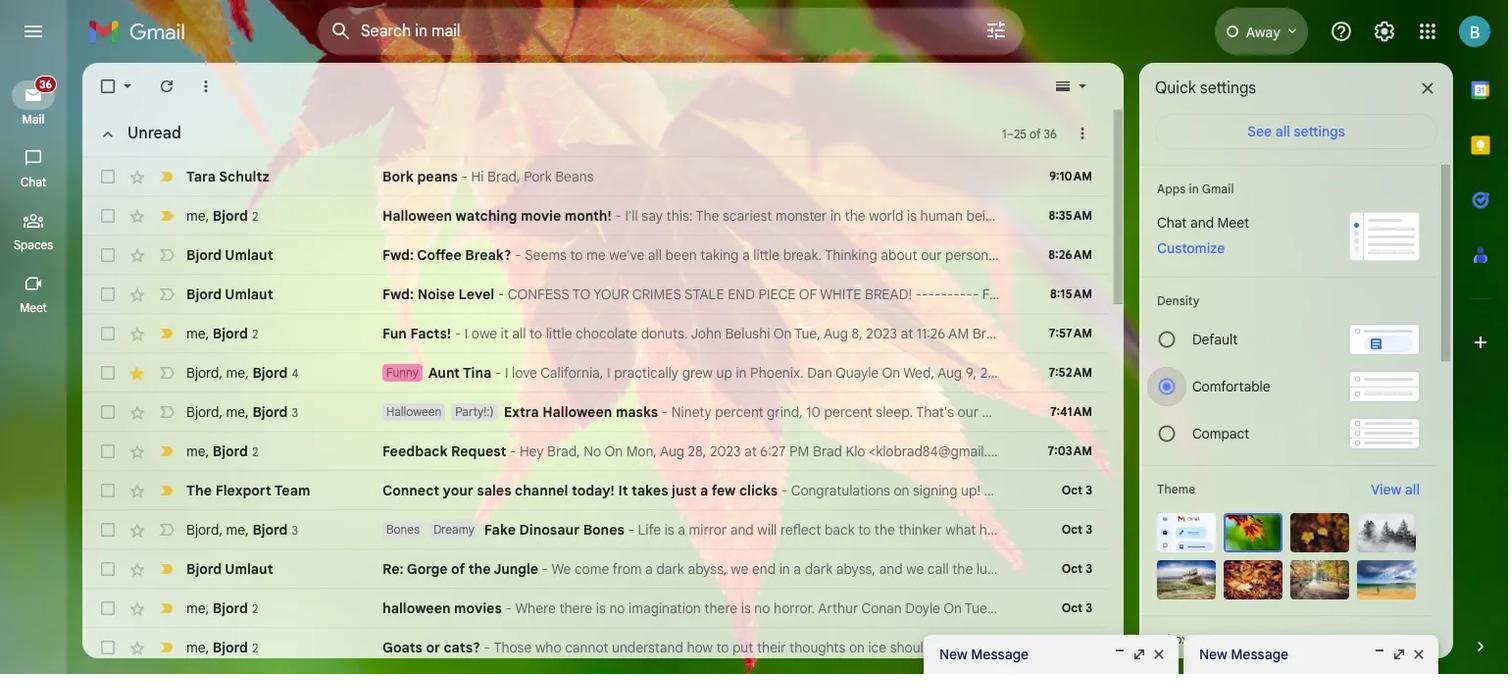 Task type: locate. For each thing, give the bounding box(es) containing it.
36 right 25
[[1044, 126, 1057, 141]]

5 not important switch from the top
[[157, 520, 177, 540]]

1 vertical spatial wrote:
[[1291, 364, 1330, 382]]

12 row from the top
[[82, 589, 1109, 628]]

halloween down bork on the left of page
[[383, 207, 452, 225]]

of left the
[[451, 560, 465, 578]]

on right no
[[605, 442, 623, 460]]

klo up congratulations
[[846, 442, 866, 460]]

2 vertical spatial <klobrad84@gmail.com>
[[869, 442, 1022, 460]]

view all button
[[1360, 478, 1432, 501]]

brad, right hi
[[488, 168, 521, 185]]

all inside 'button'
[[1406, 481, 1421, 498]]

2 me , bjord 2 from the top
[[186, 324, 258, 342]]

6 row from the top
[[82, 353, 1509, 392]]

wed,
[[904, 364, 935, 382]]

grew
[[682, 364, 713, 382]]

0 horizontal spatial chat
[[21, 175, 46, 189]]

me , bjord 2 for goats
[[186, 638, 258, 656]]

1 horizontal spatial meet
[[1218, 214, 1250, 232]]

signing
[[913, 482, 958, 499]]

bjord , me , bjord 3
[[186, 403, 298, 420], [186, 520, 298, 538]]

3 important mainly because it was sent directly to you. switch from the top
[[157, 442, 177, 461]]

2 vertical spatial 2023
[[710, 442, 741, 460]]

2 vertical spatial aug
[[660, 442, 685, 460]]

congratulations
[[792, 482, 891, 499]]

inbox type
[[1158, 632, 1218, 647]]

settings inside button
[[1294, 123, 1346, 140]]

- congratulations on signing up!
[[778, 482, 985, 499]]

None checkbox
[[98, 206, 118, 226], [98, 324, 118, 343], [98, 481, 118, 500], [98, 520, 118, 540], [98, 559, 118, 579], [98, 598, 118, 618], [98, 206, 118, 226], [98, 324, 118, 343], [98, 481, 118, 500], [98, 520, 118, 540], [98, 559, 118, 579], [98, 598, 118, 618]]

2 vertical spatial bjord umlaut
[[186, 560, 273, 578]]

3 2 from the top
[[252, 444, 258, 459]]

view all
[[1372, 481, 1421, 498]]

oct 3 for halloween movies -
[[1062, 600, 1093, 615]]

7:52 am
[[1049, 365, 1093, 380]]

umlaut up bjord , me , bjord 4
[[225, 286, 273, 303]]

little
[[546, 325, 573, 342]]

0 horizontal spatial bones
[[387, 522, 420, 537]]

to right 'forget'
[[1501, 364, 1509, 382]]

1 umlaut from the top
[[225, 246, 273, 264]]

2 for fun facts! - i owe it all to little chocolate donuts. john belushi on tue, aug 8, 2023 at 11:26 am brad klo <klobrad84@gmail.com> wrote: hey guys
[[252, 326, 258, 341]]

of
[[1030, 126, 1041, 141], [451, 560, 465, 578]]

umlaut down the "schultz"
[[225, 246, 273, 264]]

0 horizontal spatial new message
[[940, 646, 1029, 663]]

<klobrad84@gmail.com> up 7:52 am
[[1029, 325, 1182, 342]]

see all settings
[[1248, 123, 1346, 140]]

at left 6:27
[[745, 442, 757, 460]]

3 not important switch from the top
[[157, 363, 177, 383]]

navigation
[[0, 63, 69, 674]]

settings right quick
[[1201, 78, 1257, 98]]

1 vertical spatial hey
[[520, 442, 544, 460]]

aug
[[824, 325, 849, 342], [938, 364, 963, 382], [660, 442, 685, 460]]

fwd: left the coffee
[[383, 246, 414, 264]]

bjord , me , bjord 3 down bjord , me , bjord 4
[[186, 403, 298, 420]]

0 vertical spatial 36
[[40, 78, 52, 91]]

<klobrad84@gmail.com> up signing
[[869, 442, 1022, 460]]

important mainly because it was sent directly to you. switch for feedback request
[[157, 442, 177, 461]]

all inside row
[[512, 325, 526, 342]]

1 horizontal spatial klo
[[1006, 325, 1026, 342]]

4 not important switch from the top
[[157, 402, 177, 422]]

bjord umlaut up bjord , me , bjord 4
[[186, 286, 273, 303]]

0 vertical spatial klo
[[1006, 325, 1026, 342]]

2 vertical spatial klo
[[846, 442, 866, 460]]

2 2 from the top
[[252, 326, 258, 341]]

1 horizontal spatial on
[[774, 325, 792, 342]]

8:26 am
[[1049, 247, 1093, 262]]

fwd:
[[383, 246, 414, 264], [383, 286, 414, 303]]

chat inside chat and meet customize
[[1158, 214, 1188, 232]]

sales
[[477, 482, 512, 499]]

meet right and
[[1218, 214, 1250, 232]]

new message for minimize icon
[[1200, 646, 1289, 663]]

4 important mainly because it was sent directly to you. switch from the top
[[157, 559, 177, 579]]

dinosaur
[[520, 521, 580, 539]]

halloween
[[383, 599, 451, 617]]

bjord , me , bjord 3 for extra halloween masks -
[[186, 403, 298, 420]]

0 vertical spatial all
[[1276, 123, 1291, 140]]

1 vertical spatial brad,
[[548, 442, 581, 460]]

2 vertical spatial umlaut
[[225, 560, 273, 578]]

in inside row
[[736, 364, 747, 382]]

support image
[[1330, 20, 1354, 43]]

oct for goats or cats? -
[[1062, 640, 1083, 654]]

quick settings element
[[1156, 78, 1257, 114]]

re:
[[383, 560, 404, 578]]

11:26
[[917, 325, 946, 342]]

7:57 am
[[1050, 326, 1093, 340]]

1 horizontal spatial 2023
[[867, 325, 898, 342]]

<klobrad84@gmail.com> down default
[[1135, 364, 1288, 382]]

1 message from the left
[[972, 646, 1029, 663]]

new for minimize image at the bottom right
[[940, 646, 968, 663]]

fake
[[485, 521, 516, 539]]

3 oct from the top
[[1062, 561, 1083, 576]]

2 important according to google magic. switch from the top
[[157, 481, 177, 500]]

phoenix.
[[751, 364, 804, 382]]

oct for halloween movies -
[[1062, 600, 1083, 615]]

Search in mail text field
[[361, 22, 930, 41]]

brad, left no
[[548, 442, 581, 460]]

2 fwd: from the top
[[383, 286, 414, 303]]

pm right 1:17
[[1056, 364, 1076, 382]]

belushi
[[725, 325, 771, 342]]

0 vertical spatial of
[[1030, 126, 1041, 141]]

all right it in the left of the page
[[512, 325, 526, 342]]

2 new message from the left
[[1200, 646, 1289, 663]]

- right the tina
[[495, 364, 502, 382]]

klo right 7:52 am
[[1112, 364, 1132, 382]]

2023 right 28,
[[710, 442, 741, 460]]

klo left 7:57 am
[[1006, 325, 1026, 342]]

5 2 from the top
[[252, 640, 258, 655]]

1 vertical spatial umlaut
[[225, 286, 273, 303]]

0 vertical spatial bjord , me , bjord 3
[[186, 403, 298, 420]]

important mainly because it was sent directly to you. switch for fun facts!
[[157, 324, 177, 343]]

2 important mainly because it was sent directly to you. switch from the top
[[157, 324, 177, 343]]

2 bjord , me , bjord 3 from the top
[[186, 520, 298, 538]]

2 message from the left
[[1232, 646, 1289, 663]]

pork
[[524, 168, 552, 185]]

1 horizontal spatial 36
[[1044, 126, 1057, 141]]

the
[[469, 560, 491, 578]]

- right month!
[[616, 207, 622, 225]]

1 horizontal spatial message
[[1232, 646, 1289, 663]]

chat heading
[[0, 175, 67, 190]]

0 vertical spatial pm
[[1056, 364, 1076, 382]]

0 vertical spatial aug
[[824, 325, 849, 342]]

bones down today!
[[583, 521, 625, 539]]

new message
[[940, 646, 1029, 663], [1200, 646, 1289, 663]]

settings image
[[1374, 20, 1397, 43]]

me , bjord 2 for halloween
[[186, 599, 258, 617]]

in
[[1190, 182, 1200, 196], [736, 364, 747, 382]]

0 horizontal spatial of
[[451, 560, 465, 578]]

aunt
[[429, 364, 460, 382]]

0 vertical spatial wrote:
[[1185, 325, 1224, 342]]

1 horizontal spatial aug
[[824, 325, 849, 342]]

3 umlaut from the top
[[225, 560, 273, 578]]

quayle
[[836, 364, 879, 382]]

0 vertical spatial important according to google magic. switch
[[157, 167, 177, 186]]

request
[[451, 442, 507, 460]]

on
[[774, 325, 792, 342], [883, 364, 901, 382], [605, 442, 623, 460]]

1 vertical spatial klo
[[1112, 364, 1132, 382]]

0 vertical spatial settings
[[1201, 78, 1257, 98]]

2 new from the left
[[1200, 646, 1228, 663]]

0 horizontal spatial 36
[[40, 78, 52, 91]]

break?
[[465, 246, 512, 264]]

halloween up feedback
[[387, 404, 442, 419]]

3 me , bjord 2 from the top
[[186, 442, 258, 460]]

1 horizontal spatial brad,
[[548, 442, 581, 460]]

1 vertical spatial in
[[736, 364, 747, 382]]

brad
[[973, 325, 1003, 342], [1079, 364, 1109, 382], [813, 442, 843, 460]]

2 umlaut from the top
[[225, 286, 273, 303]]

of right 25
[[1030, 126, 1041, 141]]

2 horizontal spatial brad
[[1079, 364, 1109, 382]]

on left wed,
[[883, 364, 901, 382]]

0 horizontal spatial all
[[512, 325, 526, 342]]

, for 6th row from the bottom
[[206, 442, 209, 460]]

i right 'california,'
[[607, 364, 611, 382]]

0 vertical spatial fwd:
[[383, 246, 414, 264]]

1 bjord umlaut from the top
[[186, 246, 273, 264]]

oct 3 for goats or cats? -
[[1062, 640, 1093, 654]]

brad, for hey
[[548, 442, 581, 460]]

1 horizontal spatial chat
[[1158, 214, 1188, 232]]

tue,
[[795, 325, 821, 342]]

wrote: down 7:41 am
[[1026, 442, 1064, 460]]

oct 3
[[1062, 483, 1093, 497], [1062, 522, 1093, 537], [1062, 561, 1093, 576], [1062, 600, 1093, 615], [1062, 640, 1093, 654]]

0 horizontal spatial meet
[[20, 300, 47, 315]]

1 horizontal spatial pm
[[1056, 364, 1076, 382]]

bjord , me , bjord 4
[[186, 364, 299, 381]]

me , bjord 2 for fun
[[186, 324, 258, 342]]

3 bjord umlaut from the top
[[186, 560, 273, 578]]

dan
[[808, 364, 833, 382]]

2023 right 9,
[[981, 364, 1012, 382]]

1 horizontal spatial brad
[[973, 325, 1003, 342]]

bjord umlaut down flexport at bottom left
[[186, 560, 273, 578]]

1 vertical spatial 2023
[[981, 364, 1012, 382]]

2 bjord umlaut from the top
[[186, 286, 273, 303]]

1 new message from the left
[[940, 646, 1029, 663]]

halloween watching movie month! -
[[383, 207, 625, 225]]

in right 'up'
[[736, 364, 747, 382]]

at left 1:17
[[1015, 364, 1028, 382]]

pop out image
[[1132, 647, 1148, 662]]

brad up congratulations
[[813, 442, 843, 460]]

close image
[[1152, 647, 1168, 662]]

tina
[[463, 364, 492, 382]]

wrote: down display density element
[[1291, 364, 1330, 382]]

0 horizontal spatial klo
[[846, 442, 866, 460]]

0 horizontal spatial brad,
[[488, 168, 521, 185]]

1 vertical spatial bjord , me , bjord 3
[[186, 520, 298, 538]]

0 horizontal spatial wrote:
[[1026, 442, 1064, 460]]

1 2 from the top
[[252, 208, 258, 223]]

not important switch
[[157, 245, 177, 265], [157, 285, 177, 304], [157, 363, 177, 383], [157, 402, 177, 422], [157, 520, 177, 540]]

- down it at the left
[[628, 521, 635, 539]]

0 vertical spatial meet
[[1218, 214, 1250, 232]]

at left 11:26
[[901, 325, 914, 342]]

bjord umlaut for fwd: coffee break?
[[186, 246, 273, 264]]

feedback
[[383, 442, 448, 460]]

chat left and
[[1158, 214, 1188, 232]]

0 horizontal spatial settings
[[1201, 78, 1257, 98]]

important according to google magic. switch
[[157, 167, 177, 186], [157, 481, 177, 500]]

6:27
[[761, 442, 786, 460]]

hey up channel
[[520, 442, 544, 460]]

fwd: coffee break? -
[[383, 246, 525, 264]]

bjord umlaut down tara schultz
[[186, 246, 273, 264]]

important mainly because it was sent directly to you. switch
[[157, 206, 177, 226], [157, 324, 177, 343], [157, 442, 177, 461], [157, 559, 177, 579]]

None checkbox
[[98, 77, 118, 96], [98, 167, 118, 186], [98, 245, 118, 265], [98, 285, 118, 304], [98, 363, 118, 383], [98, 402, 118, 422], [98, 442, 118, 461], [98, 638, 118, 657], [98, 77, 118, 96], [98, 167, 118, 186], [98, 245, 118, 265], [98, 285, 118, 304], [98, 363, 118, 383], [98, 402, 118, 422], [98, 442, 118, 461], [98, 638, 118, 657]]

2 horizontal spatial aug
[[938, 364, 963, 382]]

0 vertical spatial umlaut
[[225, 246, 273, 264]]

- right jungle
[[542, 560, 548, 578]]

settings right see
[[1294, 123, 1346, 140]]

hey left guys
[[1228, 325, 1252, 342]]

few
[[712, 482, 736, 499]]

aug left 28,
[[660, 442, 685, 460]]

, for 12th row from the bottom
[[206, 207, 209, 224]]

0 vertical spatial to
[[530, 325, 543, 342]]

4 oct from the top
[[1062, 600, 1083, 615]]

2 horizontal spatial 2023
[[981, 364, 1012, 382]]

row
[[82, 157, 1109, 196], [82, 196, 1109, 235], [82, 235, 1109, 275], [82, 275, 1109, 314], [82, 314, 1288, 353], [82, 353, 1509, 392], [82, 392, 1109, 432], [82, 432, 1109, 471], [82, 471, 1109, 510], [82, 510, 1109, 549], [82, 549, 1109, 589], [82, 589, 1109, 628], [82, 628, 1109, 667]]

mon,
[[627, 442, 657, 460]]

umlaut down the flexport team
[[225, 560, 273, 578]]

0 horizontal spatial in
[[736, 364, 747, 382]]

all
[[1276, 123, 1291, 140], [512, 325, 526, 342], [1406, 481, 1421, 498]]

1 vertical spatial of
[[451, 560, 465, 578]]

funny aunt tina
[[387, 364, 492, 382]]

message for minimize icon
[[1232, 646, 1289, 663]]

3 for 2nd row from the bottom of the unread tab panel
[[1086, 600, 1093, 615]]

1 not important switch from the top
[[157, 245, 177, 265]]

5 me , bjord 2 from the top
[[186, 638, 258, 656]]

new message for minimize image at the bottom right
[[940, 646, 1029, 663]]

1 horizontal spatial in
[[1190, 182, 1200, 196]]

36 up mail
[[40, 78, 52, 91]]

4 2 from the top
[[252, 601, 258, 616]]

28,
[[688, 442, 707, 460]]

1 row from the top
[[82, 157, 1109, 196]]

- right the request
[[510, 442, 516, 460]]

1 vertical spatial all
[[512, 325, 526, 342]]

1 vertical spatial bjord umlaut
[[186, 286, 273, 303]]

2 horizontal spatial klo
[[1112, 364, 1132, 382]]

- right clicks
[[782, 482, 788, 499]]

default
[[1193, 331, 1238, 348]]

5 oct from the top
[[1062, 640, 1083, 654]]

umlaut for fwd: coffee break?
[[225, 246, 273, 264]]

1 new from the left
[[940, 646, 968, 663]]

1 vertical spatial on
[[883, 364, 901, 382]]

13 row from the top
[[82, 628, 1109, 667]]

5 oct 3 from the top
[[1062, 640, 1093, 654]]

-
[[462, 168, 468, 185], [616, 207, 622, 225], [515, 246, 522, 264], [498, 286, 505, 303], [455, 325, 461, 342], [495, 364, 502, 382], [662, 403, 668, 421], [510, 442, 516, 460], [782, 482, 788, 499], [628, 521, 635, 539], [542, 560, 548, 578], [506, 599, 512, 617], [484, 639, 490, 656]]

0 vertical spatial chat
[[21, 175, 46, 189]]

chat down mail heading
[[21, 175, 46, 189]]

<klobrad84@gmail.com>
[[1029, 325, 1182, 342], [1135, 364, 1288, 382], [869, 442, 1022, 460]]

aug left 9,
[[938, 364, 963, 382]]

0 vertical spatial at
[[901, 325, 914, 342]]

4 me , bjord 2 from the top
[[186, 599, 258, 617]]

1 fwd: from the top
[[383, 246, 414, 264]]

7 row from the top
[[82, 392, 1109, 432]]

spaces
[[14, 237, 53, 252]]

chat
[[21, 175, 46, 189], [1158, 214, 1188, 232]]

hi
[[471, 168, 484, 185]]

0 vertical spatial hey
[[1228, 325, 1252, 342]]

1 me , bjord 2 from the top
[[186, 207, 258, 224]]

all inside button
[[1276, 123, 1291, 140]]

gmail image
[[88, 12, 195, 51]]

2 vertical spatial on
[[605, 442, 623, 460]]

2 horizontal spatial all
[[1406, 481, 1421, 498]]

brad up 7:41 am
[[1079, 364, 1109, 382]]

meet
[[1218, 214, 1250, 232], [20, 300, 47, 315]]

0 horizontal spatial new
[[940, 646, 968, 663]]

, for 8th row from the bottom
[[219, 364, 223, 381]]

- right "break?"
[[515, 246, 522, 264]]

message
[[972, 646, 1029, 663], [1232, 646, 1289, 663]]

1 horizontal spatial wrote:
[[1185, 325, 1224, 342]]

chat inside heading
[[21, 175, 46, 189]]

bones down connect
[[387, 522, 420, 537]]

minimize image
[[1373, 647, 1388, 662]]

1 bjord , me , bjord 3 from the top
[[186, 403, 298, 420]]

goats
[[383, 639, 423, 656]]

1 horizontal spatial new message
[[1200, 646, 1289, 663]]

bjord umlaut
[[186, 246, 273, 264], [186, 286, 273, 303], [186, 560, 273, 578]]

1 vertical spatial fwd:
[[383, 286, 414, 303]]

1 horizontal spatial new
[[1200, 646, 1228, 663]]

2 horizontal spatial at
[[1015, 364, 1028, 382]]

2 vertical spatial all
[[1406, 481, 1421, 498]]

pm right 6:27
[[790, 442, 810, 460]]

advanced search options image
[[977, 11, 1016, 50]]

all right view
[[1406, 481, 1421, 498]]

important mainly because it was sent directly to you. switch for re: gorge of the jungle
[[157, 559, 177, 579]]

0 vertical spatial brad,
[[488, 168, 521, 185]]

toggle split pane mode image
[[1054, 77, 1073, 96]]

umlaut
[[225, 246, 273, 264], [225, 286, 273, 303], [225, 560, 273, 578]]

of inside row
[[451, 560, 465, 578]]

umlaut for fwd: noise level
[[225, 286, 273, 303]]

10 row from the top
[[82, 510, 1109, 549]]

0 vertical spatial on
[[774, 325, 792, 342]]

message for minimize image at the bottom right
[[972, 646, 1029, 663]]

3 oct 3 from the top
[[1062, 561, 1093, 576]]

display density element
[[1158, 293, 1421, 308]]

meet inside chat and meet customize
[[1218, 214, 1250, 232]]

- left owe
[[455, 325, 461, 342]]

all right see
[[1276, 123, 1291, 140]]

2 vertical spatial wrote:
[[1026, 442, 1064, 460]]

11 row from the top
[[82, 549, 1109, 589]]

1 vertical spatial settings
[[1294, 123, 1346, 140]]

type
[[1192, 632, 1218, 647]]

not important switch for extra halloween masks -
[[157, 402, 177, 422]]

, for 1st row from the bottom of the unread tab panel
[[206, 638, 209, 656]]

Search in mail search field
[[318, 8, 1024, 55]]

brad,
[[488, 168, 521, 185], [548, 442, 581, 460]]

important according to google magic. switch left the
[[157, 481, 177, 500]]

4 oct 3 from the top
[[1062, 600, 1093, 615]]

movies
[[454, 599, 502, 617]]

or
[[426, 639, 440, 656]]

it
[[619, 482, 628, 499]]

meet down the 'spaces' heading
[[20, 300, 47, 315]]

guys
[[1255, 325, 1285, 342]]

john
[[691, 325, 722, 342]]

3
[[292, 405, 298, 419], [1086, 483, 1093, 497], [1086, 522, 1093, 537], [292, 522, 298, 537], [1086, 561, 1093, 576], [1086, 600, 1093, 615], [1086, 640, 1093, 654]]

mail heading
[[0, 112, 67, 128]]

5 row from the top
[[82, 314, 1288, 353]]

clicks
[[740, 482, 778, 499]]

0 horizontal spatial at
[[745, 442, 757, 460]]

see all settings button
[[1156, 114, 1438, 149]]

today!
[[572, 482, 615, 499]]

1 horizontal spatial settings
[[1294, 123, 1346, 140]]

0 vertical spatial <klobrad84@gmail.com>
[[1029, 325, 1182, 342]]

connect your sales channel today! it takes just a few clicks
[[383, 482, 778, 499]]

brad, for hi
[[488, 168, 521, 185]]

aug left 8,
[[824, 325, 849, 342]]

bjord , me , bjord 3 down flexport at bottom left
[[186, 520, 298, 538]]

oct for re: gorge of the jungle -
[[1062, 561, 1083, 576]]

tab list
[[1454, 63, 1509, 603]]

peans
[[417, 168, 458, 185]]

2 row from the top
[[82, 196, 1109, 235]]

chat and meet customize
[[1158, 214, 1250, 257]]

9 row from the top
[[82, 471, 1109, 510]]

2023 right 8,
[[867, 325, 898, 342]]

to left little
[[530, 325, 543, 342]]

also
[[1394, 364, 1419, 382]]

me , bjord 2 for feedback
[[186, 442, 258, 460]]

1 vertical spatial chat
[[1158, 214, 1188, 232]]

brad right am
[[973, 325, 1003, 342]]

the flexport team
[[186, 482, 310, 499]]

2 vertical spatial at
[[745, 442, 757, 460]]

important according to google magic. switch left tara
[[157, 167, 177, 186]]

fwd: left the noise
[[383, 286, 414, 303]]

1 important according to google magic. switch from the top
[[157, 167, 177, 186]]

1 important mainly because it was sent directly to you. switch from the top
[[157, 206, 177, 226]]

in right apps
[[1190, 182, 1200, 196]]

wrote: down density
[[1185, 325, 1224, 342]]

new for minimize icon
[[1200, 646, 1228, 663]]

practically
[[614, 364, 679, 382]]

0 horizontal spatial to
[[530, 325, 543, 342]]

1 vertical spatial important according to google magic. switch
[[157, 481, 177, 500]]

9,
[[966, 364, 977, 382]]

on left tue,
[[774, 325, 792, 342]]



Task type: vqa. For each thing, say whether or not it's contained in the screenshot.
the left Bones
yes



Task type: describe. For each thing, give the bounding box(es) containing it.
all for see
[[1276, 123, 1291, 140]]

won't
[[1423, 364, 1457, 382]]

3 for fourth row from the bottom
[[1086, 522, 1093, 537]]

inbox section options image
[[1073, 124, 1093, 143]]

umlaut for re: gorge of the jungle
[[225, 560, 273, 578]]

chocolate
[[576, 325, 638, 342]]

quick settings
[[1156, 78, 1257, 98]]

theme element
[[1158, 480, 1196, 499]]

navigation containing mail
[[0, 63, 69, 674]]

it
[[501, 325, 509, 342]]

your
[[443, 482, 474, 499]]

california,
[[541, 364, 604, 382]]

1 horizontal spatial hey
[[1228, 325, 1252, 342]]

facts!
[[411, 325, 451, 342]]

takes
[[632, 482, 669, 499]]

- right masks
[[662, 403, 668, 421]]

oct 3 for re: gorge of the jungle -
[[1062, 561, 1093, 576]]

schultz
[[219, 168, 270, 185]]

0 horizontal spatial 2023
[[710, 442, 741, 460]]

important mainly because it was sent directly to you. switch for halloween watching movie month!
[[157, 206, 177, 226]]

chat for chat
[[21, 175, 46, 189]]

main menu image
[[22, 20, 45, 43]]

, for 7th row from the top of the unread tab panel
[[219, 403, 223, 420]]

chat for chat and meet customize
[[1158, 214, 1188, 232]]

up
[[717, 364, 733, 382]]

no
[[584, 442, 602, 460]]

movie
[[521, 207, 561, 225]]

1 vertical spatial aug
[[938, 364, 963, 382]]

0 horizontal spatial brad
[[813, 442, 843, 460]]

2 for halloween watching movie month! -
[[252, 208, 258, 223]]

fwd: for fwd: noise level -
[[383, 286, 414, 303]]

extra
[[504, 403, 539, 421]]

- i love california, i practically grew up in phoenix. dan quayle on wed, aug 9, 2023 at 1:17 pm brad klo <klobrad84@gmail.com> wrote:
[[492, 364, 1334, 382]]

am
[[949, 325, 970, 342]]

1 horizontal spatial of
[[1030, 126, 1041, 141]]

party!:)
[[456, 404, 494, 419]]

2 for feedback request - hey brad, no on mon, aug 28, 2023 at 6:27 pm brad klo <klobrad84@gmail.com> wrote:
[[252, 444, 258, 459]]

i left owe
[[465, 325, 468, 342]]

3 for row containing the flexport team
[[1086, 483, 1093, 497]]

0 vertical spatial 2023
[[867, 325, 898, 342]]

me , bjord 2 for halloween
[[186, 207, 258, 224]]

halloween for halloween watching movie month! -
[[383, 207, 452, 225]]

2 oct from the top
[[1062, 522, 1083, 537]]

unread tab panel
[[82, 110, 1509, 674]]

3 row from the top
[[82, 235, 1109, 275]]

all for view
[[1406, 481, 1421, 498]]

dreamy
[[434, 522, 475, 537]]

on
[[894, 482, 910, 499]]

refresh image
[[157, 77, 177, 96]]

, for 2nd row from the bottom of the unread tab panel
[[206, 599, 209, 617]]

row containing tara schultz
[[82, 157, 1109, 196]]

the
[[186, 482, 212, 499]]

forget
[[1460, 364, 1498, 382]]

minimize image
[[1113, 647, 1128, 662]]

view
[[1372, 481, 1402, 498]]

inbox type element
[[1158, 632, 1421, 647]]

i also won't forget to
[[1383, 364, 1509, 382]]

, for fourth row from the bottom
[[219, 520, 223, 538]]

and
[[1191, 214, 1215, 232]]

team
[[274, 482, 310, 499]]

- left hi
[[462, 168, 468, 185]]

0 vertical spatial brad
[[973, 325, 1003, 342]]

8,
[[852, 325, 863, 342]]

love
[[512, 364, 538, 382]]

not important switch for funny aunt tina
[[157, 363, 177, 383]]

2 horizontal spatial wrote:
[[1291, 364, 1330, 382]]

spaces heading
[[0, 237, 67, 253]]

meet heading
[[0, 300, 67, 316]]

jungle
[[494, 560, 539, 578]]

month!
[[565, 207, 612, 225]]

bork peans - hi brad, pork beans
[[383, 168, 594, 185]]

, for ninth row from the bottom
[[206, 324, 209, 342]]

unread
[[128, 124, 181, 143]]

0 horizontal spatial hey
[[520, 442, 544, 460]]

- right level
[[498, 286, 505, 303]]

2 horizontal spatial on
[[883, 364, 901, 382]]

8:15 am
[[1051, 286, 1093, 301]]

halloween for halloween
[[387, 404, 442, 419]]

fwd: for fwd: coffee break? -
[[383, 246, 414, 264]]

2 not important switch from the top
[[157, 285, 177, 304]]

masks
[[616, 403, 658, 421]]

fwd: noise level -
[[383, 286, 508, 303]]

1 oct 3 from the top
[[1062, 483, 1093, 497]]

row containing the flexport team
[[82, 471, 1109, 510]]

pop out image
[[1392, 647, 1408, 662]]

2 for halloween movies -
[[252, 601, 258, 616]]

3 for 11th row
[[1086, 561, 1093, 576]]

comfortable
[[1193, 378, 1271, 395]]

7:03 am
[[1048, 443, 1093, 458]]

0 horizontal spatial on
[[605, 442, 623, 460]]

1 vertical spatial to
[[1501, 364, 1509, 382]]

25
[[1014, 126, 1027, 141]]

tara schultz
[[186, 168, 270, 185]]

🎊 image
[[985, 484, 1001, 500]]

watching
[[456, 207, 517, 225]]

0 horizontal spatial pm
[[790, 442, 810, 460]]

important according to google magic. switch for tara
[[157, 167, 177, 186]]

1:17
[[1031, 364, 1052, 382]]

meet inside heading
[[20, 300, 47, 315]]

feedback request - hey brad, no on mon, aug 28, 2023 at 6:27 pm brad klo <klobrad84@gmail.com> wrote:
[[383, 442, 1064, 460]]

1 vertical spatial <klobrad84@gmail.com>
[[1135, 364, 1288, 382]]

flexport
[[216, 482, 271, 499]]

1 horizontal spatial bones
[[583, 521, 625, 539]]

channel
[[515, 482, 569, 499]]

0 horizontal spatial aug
[[660, 442, 685, 460]]

8:35 am
[[1049, 208, 1093, 223]]

1 horizontal spatial at
[[901, 325, 914, 342]]

1 oct from the top
[[1062, 483, 1083, 497]]

important according to google magic. switch for the
[[157, 481, 177, 500]]

i left also
[[1387, 364, 1390, 382]]

4 row from the top
[[82, 275, 1109, 314]]

bjord umlaut for fwd: noise level
[[186, 286, 273, 303]]

gmail
[[1203, 182, 1235, 196]]

- right movies
[[506, 599, 512, 617]]

8 row from the top
[[82, 432, 1109, 471]]

close image
[[1412, 647, 1428, 662]]

re: gorge of the jungle -
[[383, 560, 552, 578]]

halloween down 'california,'
[[543, 403, 613, 421]]

bjord umlaut for re: gorge of the jungle
[[186, 560, 273, 578]]

halloween movies -
[[383, 599, 515, 617]]

1 vertical spatial at
[[1015, 364, 1028, 382]]

compact
[[1193, 425, 1250, 442]]

1 vertical spatial brad
[[1079, 364, 1109, 382]]

2 oct 3 from the top
[[1062, 522, 1093, 537]]

inbox
[[1158, 632, 1189, 647]]

36 inside unread tab panel
[[1044, 126, 1057, 141]]

fun
[[383, 325, 407, 342]]

customize
[[1158, 239, 1226, 257]]

9:10 am
[[1050, 169, 1093, 183]]

quick
[[1156, 78, 1197, 98]]

mail
[[22, 112, 45, 127]]

i left love
[[505, 364, 509, 382]]

unread main content
[[82, 63, 1509, 674]]

see
[[1248, 123, 1273, 140]]

2 for goats or cats? -
[[252, 640, 258, 655]]

3 for 1st row from the bottom of the unread tab panel
[[1086, 640, 1093, 654]]

apps
[[1158, 182, 1187, 196]]

1
[[1003, 126, 1007, 141]]

search in mail image
[[324, 14, 359, 49]]

theme
[[1158, 482, 1196, 496]]

gorge
[[407, 560, 448, 578]]

not important switch for fake dinosaur bones -
[[157, 520, 177, 540]]

donuts.
[[641, 325, 688, 342]]

customize button
[[1146, 236, 1237, 260]]

beans
[[556, 168, 594, 185]]

- right cats?
[[484, 639, 490, 656]]

just
[[672, 482, 697, 499]]

owe
[[472, 325, 497, 342]]

up!
[[962, 482, 981, 499]]

bjord , me , bjord 3 for fake dinosaur bones -
[[186, 520, 298, 538]]

1 – 25 of 36
[[1003, 126, 1057, 141]]



